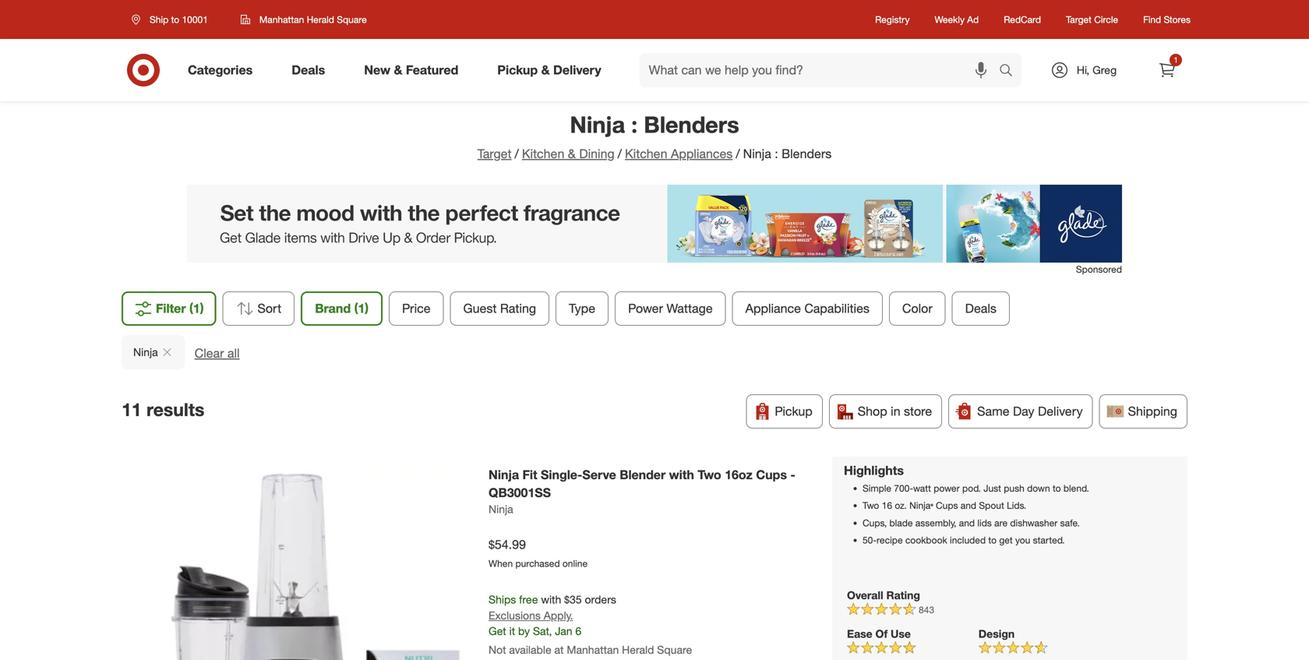 Task type: vqa. For each thing, say whether or not it's contained in the screenshot.
Desert
no



Task type: describe. For each thing, give the bounding box(es) containing it.
rating
[[500, 301, 536, 316]]

shop in store button
[[829, 394, 942, 429]]

deals for deals link
[[292, 62, 325, 78]]

color button
[[889, 291, 946, 326]]

registry
[[875, 14, 910, 25]]

target circle link
[[1066, 13, 1118, 26]]

pickup button
[[746, 394, 823, 429]]

free
[[519, 593, 538, 606]]

brand
[[315, 301, 351, 316]]

use
[[891, 627, 911, 641]]

pickup for pickup & delivery
[[497, 62, 538, 78]]

watt
[[913, 482, 931, 494]]

& for pickup
[[541, 62, 550, 78]]

2 kitchen from the left
[[625, 146, 667, 161]]

two inside highlights simple 700-watt power pod. just push down to blend. two 16 oz. ninja® cups and spout lids. cups, blade assembly, and lids are dishwasher safe. 50-recipe cookbook included to get you started.
[[863, 500, 879, 511]]

pickup & delivery link
[[484, 53, 621, 87]]

purchased
[[515, 558, 560, 569]]

find stores link
[[1143, 13, 1191, 26]]

manhattan inside ships free with $35 orders exclusions apply. get it by sat, jan 6 not available at manhattan herald square
[[567, 643, 619, 657]]

price
[[402, 301, 431, 316]]

weekly ad
[[935, 14, 979, 25]]

cups inside highlights simple 700-watt power pod. just push down to blend. two 16 oz. ninja® cups and spout lids. cups, blade assembly, and lids are dishwasher safe. 50-recipe cookbook included to get you started.
[[936, 500, 958, 511]]

results
[[146, 399, 204, 420]]

assembly,
[[915, 517, 957, 529]]

circle
[[1094, 14, 1118, 25]]

weekly
[[935, 14, 965, 25]]

price button
[[389, 291, 444, 326]]

1 / from the left
[[515, 146, 519, 161]]

blade
[[890, 517, 913, 529]]

deals button
[[952, 291, 1010, 326]]

guest
[[463, 301, 497, 316]]

at
[[554, 643, 564, 657]]

same day delivery button
[[948, 394, 1093, 429]]

new
[[364, 62, 390, 78]]

deals link
[[278, 53, 345, 87]]

843
[[919, 604, 934, 616]]

started.
[[1033, 534, 1065, 546]]

with inside ships free with $35 orders exclusions apply. get it by sat, jan 6 not available at manhattan herald square
[[541, 593, 561, 606]]

shipping button
[[1099, 394, 1188, 429]]

11
[[122, 399, 141, 420]]

find
[[1143, 14, 1161, 25]]

16
[[882, 500, 892, 511]]

blender
[[620, 467, 666, 482]]

redcard
[[1004, 14, 1041, 25]]

jan
[[555, 624, 572, 638]]

shipping
[[1128, 404, 1177, 419]]

filter
[[156, 301, 186, 316]]

ninja right 'appliances' at top right
[[743, 146, 771, 161]]

sat,
[[533, 624, 552, 638]]

6
[[575, 624, 581, 638]]

clear all
[[195, 346, 240, 361]]

advertisement region
[[187, 185, 1122, 262]]

registry link
[[875, 13, 910, 26]]

$35
[[564, 593, 582, 606]]

square inside ships free with $35 orders exclusions apply. get it by sat, jan 6 not available at manhattan herald square
[[657, 643, 692, 657]]

same
[[977, 404, 1010, 419]]

clear all button
[[195, 344, 240, 362]]

appliance capabilities button
[[732, 291, 883, 326]]

herald inside dropdown button
[[307, 14, 334, 25]]

ninja link
[[489, 502, 513, 517]]

lids.
[[1007, 500, 1026, 511]]

ships
[[489, 593, 516, 606]]

exclusions apply. button
[[489, 608, 573, 624]]

2 / from the left
[[618, 146, 622, 161]]

stores
[[1164, 14, 1191, 25]]

2 vertical spatial to
[[988, 534, 997, 546]]

clear
[[195, 346, 224, 361]]

ninja : blenders target / kitchen & dining / kitchen appliances / ninja : blenders
[[477, 111, 832, 161]]

are
[[994, 517, 1008, 529]]

design
[[979, 627, 1015, 641]]

shop
[[858, 404, 887, 419]]

herald inside ships free with $35 orders exclusions apply. get it by sat, jan 6 not available at manhattan herald square
[[622, 643, 654, 657]]

greg
[[1093, 63, 1117, 77]]

rating
[[886, 588, 920, 602]]

pod.
[[962, 482, 981, 494]]

appliances
[[671, 146, 733, 161]]

pickup & delivery
[[497, 62, 601, 78]]

ninja button
[[122, 335, 185, 369]]

filter (1)
[[156, 301, 204, 316]]

0 vertical spatial and
[[961, 500, 976, 511]]

pickup for pickup
[[775, 404, 813, 419]]

highlights
[[844, 463, 904, 478]]

deals for deals button
[[965, 301, 997, 316]]

ad
[[967, 14, 979, 25]]

sponsored
[[1076, 263, 1122, 275]]

ship to 10001
[[150, 14, 208, 25]]

ninja for ninja fit single-serve blender with two 16oz cups - qb3001ss ninja
[[489, 467, 519, 482]]

get
[[489, 624, 506, 638]]

categories link
[[175, 53, 272, 87]]

1
[[1174, 55, 1178, 65]]

overall
[[847, 588, 883, 602]]

lids
[[977, 517, 992, 529]]

(1) for brand (1)
[[354, 301, 369, 316]]

wattage
[[667, 301, 713, 316]]

search button
[[992, 53, 1029, 90]]

target circle
[[1066, 14, 1118, 25]]

ninja down the qb3001ss
[[489, 502, 513, 516]]



Task type: locate. For each thing, give the bounding box(es) containing it.
2 horizontal spatial to
[[1053, 482, 1061, 494]]

deals inside deals link
[[292, 62, 325, 78]]

ships free with $35 orders exclusions apply. get it by sat, jan 6 not available at manhattan herald square
[[489, 593, 692, 657]]

ninja for ninja
[[133, 345, 158, 359]]

to left get at the bottom right of page
[[988, 534, 997, 546]]

0 horizontal spatial to
[[171, 14, 179, 25]]

1 horizontal spatial herald
[[622, 643, 654, 657]]

with right blender
[[669, 467, 694, 482]]

two left "16" on the right bottom of the page
[[863, 500, 879, 511]]

0 horizontal spatial deals
[[292, 62, 325, 78]]

kitchen right dining
[[625, 146, 667, 161]]

10001
[[182, 14, 208, 25]]

to inside 'ship to 10001' dropdown button
[[171, 14, 179, 25]]

manhattan down 6
[[567, 643, 619, 657]]

16oz
[[725, 467, 753, 482]]

find stores
[[1143, 14, 1191, 25]]

0 horizontal spatial (1)
[[189, 301, 204, 316]]

ninja down filter (1) button
[[133, 345, 158, 359]]

filter (1) button
[[122, 291, 216, 326]]

same day delivery
[[977, 404, 1083, 419]]

manhattan inside dropdown button
[[259, 14, 304, 25]]

get
[[999, 534, 1013, 546]]

guest rating
[[463, 301, 536, 316]]

/ right target link at the left of page
[[515, 146, 519, 161]]

0 horizontal spatial herald
[[307, 14, 334, 25]]

0 vertical spatial pickup
[[497, 62, 538, 78]]

pickup inside button
[[775, 404, 813, 419]]

0 horizontal spatial cups
[[756, 467, 787, 482]]

1 vertical spatial square
[[657, 643, 692, 657]]

ninja for ninja : blenders target / kitchen & dining / kitchen appliances / ninja : blenders
[[570, 111, 625, 138]]

square inside dropdown button
[[337, 14, 367, 25]]

power wattage
[[628, 301, 713, 316]]

target left circle
[[1066, 14, 1092, 25]]

1 vertical spatial cups
[[936, 500, 958, 511]]

0 vertical spatial delivery
[[553, 62, 601, 78]]

with inside ninja fit single-serve blender with two 16oz cups - qb3001ss ninja
[[669, 467, 694, 482]]

&
[[394, 62, 402, 78], [541, 62, 550, 78], [568, 146, 576, 161]]

1 horizontal spatial /
[[618, 146, 622, 161]]

(1) for filter (1)
[[189, 301, 204, 316]]

just
[[984, 482, 1001, 494]]

& for new
[[394, 62, 402, 78]]

type
[[569, 301, 595, 316]]

ship to 10001 button
[[122, 5, 224, 34]]

1 vertical spatial manhattan
[[567, 643, 619, 657]]

two inside ninja fit single-serve blender with two 16oz cups - qb3001ss ninja
[[698, 467, 721, 482]]

guest rating button
[[450, 291, 549, 326]]

ship
[[150, 14, 169, 25]]

0 vertical spatial square
[[337, 14, 367, 25]]

dining
[[579, 146, 615, 161]]

type button
[[556, 291, 609, 326]]

11 results
[[122, 399, 204, 420]]

1 horizontal spatial square
[[657, 643, 692, 657]]

& inside ninja : blenders target / kitchen & dining / kitchen appliances / ninja : blenders
[[568, 146, 576, 161]]

and down 'pod.'
[[961, 500, 976, 511]]

1 vertical spatial :
[[775, 146, 778, 161]]

manhattan
[[259, 14, 304, 25], [567, 643, 619, 657]]

0 horizontal spatial delivery
[[553, 62, 601, 78]]

highlights simple 700-watt power pod. just push down to blend. two 16 oz. ninja® cups and spout lids. cups, blade assembly, and lids are dishwasher safe. 50-recipe cookbook included to get you started.
[[844, 463, 1089, 546]]

store
[[904, 404, 932, 419]]

two
[[698, 467, 721, 482], [863, 500, 879, 511]]

$54.99
[[489, 537, 526, 552]]

cups
[[756, 467, 787, 482], [936, 500, 958, 511]]

and
[[961, 500, 976, 511], [959, 517, 975, 529]]

0 horizontal spatial two
[[698, 467, 721, 482]]

day
[[1013, 404, 1034, 419]]

1 vertical spatial pickup
[[775, 404, 813, 419]]

online
[[563, 558, 588, 569]]

oz.
[[895, 500, 907, 511]]

1 vertical spatial blenders
[[782, 146, 832, 161]]

1 horizontal spatial cups
[[936, 500, 958, 511]]

kitchen & dining link
[[522, 146, 615, 161]]

/ right dining
[[618, 146, 622, 161]]

2 (1) from the left
[[354, 301, 369, 316]]

search
[[992, 64, 1029, 79]]

to right ship
[[171, 14, 179, 25]]

when
[[489, 558, 513, 569]]

1 vertical spatial two
[[863, 500, 879, 511]]

simple
[[863, 482, 891, 494]]

delivery for same day delivery
[[1038, 404, 1083, 419]]

0 horizontal spatial kitchen
[[522, 146, 564, 161]]

with up apply.
[[541, 593, 561, 606]]

0 vertical spatial cups
[[756, 467, 787, 482]]

1 horizontal spatial delivery
[[1038, 404, 1083, 419]]

to
[[171, 14, 179, 25], [1053, 482, 1061, 494], [988, 534, 997, 546]]

0 vertical spatial :
[[631, 111, 638, 138]]

0 horizontal spatial manhattan
[[259, 14, 304, 25]]

included
[[950, 534, 986, 546]]

two left 16oz
[[698, 467, 721, 482]]

recipe
[[877, 534, 903, 546]]

not
[[489, 643, 506, 657]]

: up kitchen appliances link
[[631, 111, 638, 138]]

0 horizontal spatial with
[[541, 593, 561, 606]]

power wattage button
[[615, 291, 726, 326]]

: right 'appliances' at top right
[[775, 146, 778, 161]]

0 vertical spatial to
[[171, 14, 179, 25]]

weekly ad link
[[935, 13, 979, 26]]

deals right color
[[965, 301, 997, 316]]

(1) right brand
[[354, 301, 369, 316]]

What can we help you find? suggestions appear below search field
[[640, 53, 1003, 87]]

ninja inside button
[[133, 345, 158, 359]]

0 horizontal spatial &
[[394, 62, 402, 78]]

kitchen right target link at the left of page
[[522, 146, 564, 161]]

0 horizontal spatial pickup
[[497, 62, 538, 78]]

delivery
[[553, 62, 601, 78], [1038, 404, 1083, 419]]

1 (1) from the left
[[189, 301, 204, 316]]

orders
[[585, 593, 616, 606]]

brand (1)
[[315, 301, 369, 316]]

1 horizontal spatial to
[[988, 534, 997, 546]]

qb3001ss
[[489, 485, 551, 500]]

appliance
[[745, 301, 801, 316]]

ninja®
[[909, 500, 933, 511]]

cups down the 'power'
[[936, 500, 958, 511]]

0 vertical spatial herald
[[307, 14, 334, 25]]

(1) right filter
[[189, 301, 204, 316]]

manhattan herald square button
[[231, 5, 377, 34]]

1 horizontal spatial pickup
[[775, 404, 813, 419]]

target inside ninja : blenders target / kitchen & dining / kitchen appliances / ninja : blenders
[[477, 146, 512, 161]]

-
[[790, 467, 796, 482]]

0 vertical spatial two
[[698, 467, 721, 482]]

blend.
[[1064, 482, 1089, 494]]

0 vertical spatial with
[[669, 467, 694, 482]]

1 horizontal spatial (1)
[[354, 301, 369, 316]]

ninja up the qb3001ss
[[489, 467, 519, 482]]

safe.
[[1060, 517, 1080, 529]]

ninja fit single-serve blender with two 16oz cups - qb3001ss ninja
[[489, 467, 796, 516]]

delivery for pickup & delivery
[[553, 62, 601, 78]]

kitchen appliances link
[[625, 146, 733, 161]]

target left the "kitchen & dining" link
[[477, 146, 512, 161]]

deals down manhattan herald square dropdown button in the left top of the page
[[292, 62, 325, 78]]

1 horizontal spatial kitchen
[[625, 146, 667, 161]]

2 horizontal spatial /
[[736, 146, 740, 161]]

cookbook
[[905, 534, 947, 546]]

all
[[227, 346, 240, 361]]

ninja up dining
[[570, 111, 625, 138]]

down
[[1027, 482, 1050, 494]]

1 horizontal spatial with
[[669, 467, 694, 482]]

color
[[902, 301, 933, 316]]

1 horizontal spatial :
[[775, 146, 778, 161]]

1 vertical spatial to
[[1053, 482, 1061, 494]]

0 vertical spatial blenders
[[644, 111, 739, 138]]

0 horizontal spatial square
[[337, 14, 367, 25]]

1 vertical spatial herald
[[622, 643, 654, 657]]

/ right 'appliances' at top right
[[736, 146, 740, 161]]

new & featured
[[364, 62, 458, 78]]

ninja fit single-serve blender with two 16oz cups - qb3001ss link
[[489, 466, 821, 502]]

featured
[[406, 62, 458, 78]]

1 horizontal spatial &
[[541, 62, 550, 78]]

1 horizontal spatial deals
[[965, 301, 997, 316]]

spout
[[979, 500, 1004, 511]]

1 horizontal spatial blenders
[[782, 146, 832, 161]]

1 vertical spatial deals
[[965, 301, 997, 316]]

and up the included
[[959, 517, 975, 529]]

0 horizontal spatial :
[[631, 111, 638, 138]]

(1) inside filter (1) button
[[189, 301, 204, 316]]

power
[[628, 301, 663, 316]]

0 horizontal spatial /
[[515, 146, 519, 161]]

hi,
[[1077, 63, 1090, 77]]

with
[[669, 467, 694, 482], [541, 593, 561, 606]]

1 vertical spatial delivery
[[1038, 404, 1083, 419]]

of
[[876, 627, 888, 641]]

target link
[[477, 146, 512, 161]]

0 horizontal spatial blenders
[[644, 111, 739, 138]]

you
[[1015, 534, 1030, 546]]

1 horizontal spatial two
[[863, 500, 879, 511]]

target
[[1066, 14, 1092, 25], [477, 146, 512, 161]]

shop in store
[[858, 404, 932, 419]]

1 horizontal spatial target
[[1066, 14, 1092, 25]]

50-
[[863, 534, 877, 546]]

new & featured link
[[351, 53, 478, 87]]

1 vertical spatial target
[[477, 146, 512, 161]]

1 vertical spatial with
[[541, 593, 561, 606]]

deals inside deals button
[[965, 301, 997, 316]]

0 vertical spatial deals
[[292, 62, 325, 78]]

cups inside ninja fit single-serve blender with two 16oz cups - qb3001ss ninja
[[756, 467, 787, 482]]

cups left -
[[756, 467, 787, 482]]

to right the down
[[1053, 482, 1061, 494]]

1 kitchen from the left
[[522, 146, 564, 161]]

manhattan up deals link
[[259, 14, 304, 25]]

delivery inside button
[[1038, 404, 1083, 419]]

0 vertical spatial manhattan
[[259, 14, 304, 25]]

3 / from the left
[[736, 146, 740, 161]]

ninja fit single-serve blender with two 16oz cups - qb3001ss image
[[127, 462, 471, 660], [127, 462, 471, 660]]

0 horizontal spatial target
[[477, 146, 512, 161]]

serve
[[582, 467, 616, 482]]

1 vertical spatial and
[[959, 517, 975, 529]]

2 horizontal spatial &
[[568, 146, 576, 161]]

(1)
[[189, 301, 204, 316], [354, 301, 369, 316]]

0 vertical spatial target
[[1066, 14, 1092, 25]]

1 horizontal spatial manhattan
[[567, 643, 619, 657]]



